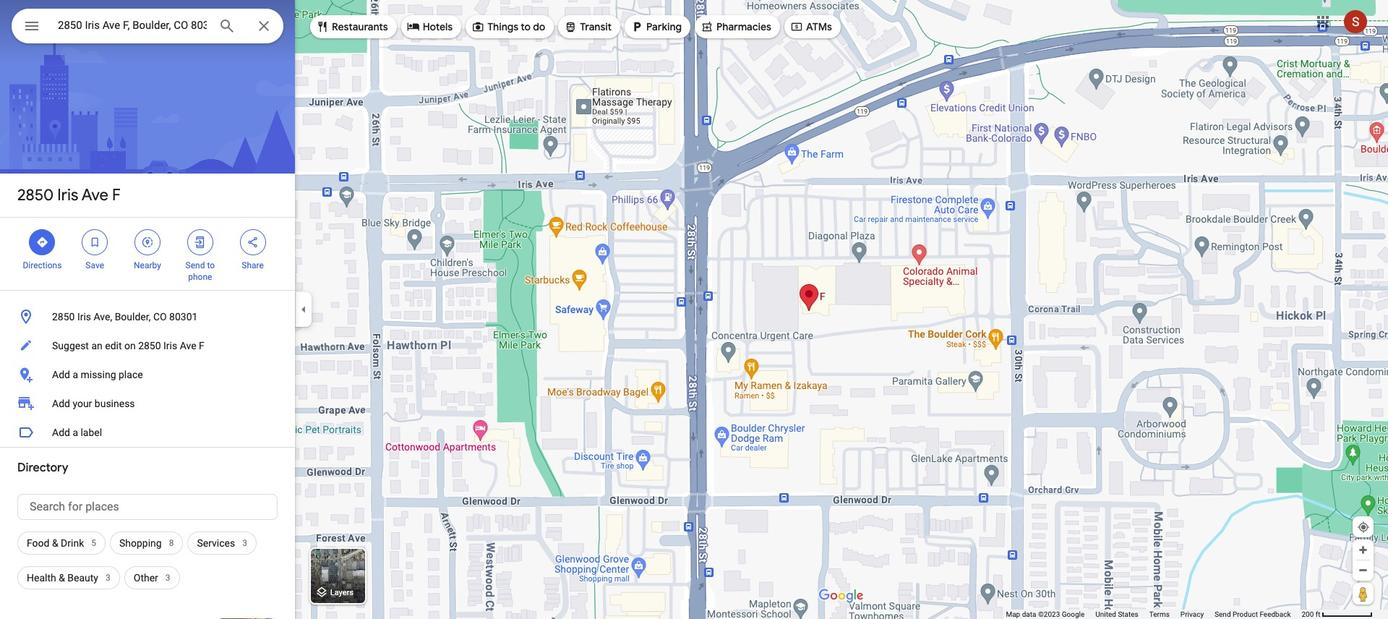 Task type: describe. For each thing, give the bounding box(es) containing it.
 pharmacies
[[701, 19, 772, 35]]

states
[[1119, 610, 1139, 618]]

atms
[[806, 20, 832, 33]]


[[194, 234, 207, 250]]

missing
[[81, 369, 116, 380]]

layers
[[330, 588, 354, 598]]

2850 iris ave f
[[17, 185, 121, 205]]

data
[[1023, 610, 1037, 618]]

transit
[[580, 20, 612, 33]]

show street view coverage image
[[1353, 583, 1374, 605]]

feedback
[[1260, 610, 1291, 618]]

an
[[91, 340, 103, 352]]

actions for 2850 iris ave f region
[[0, 218, 295, 290]]

0 horizontal spatial ave
[[82, 185, 108, 205]]

food & drink 5
[[27, 537, 96, 549]]


[[246, 234, 259, 250]]

ave,
[[94, 311, 112, 323]]

health & beauty 3
[[27, 572, 110, 584]]

map data ©2023 google
[[1006, 610, 1085, 618]]


[[88, 234, 101, 250]]

other
[[134, 572, 158, 584]]

show your location image
[[1358, 521, 1371, 534]]

services
[[197, 537, 235, 549]]

send product feedback button
[[1215, 610, 1291, 619]]

other 3
[[134, 572, 170, 584]]

none text field inside 2850 iris ave f main content
[[17, 494, 278, 520]]

pharmacies
[[717, 20, 772, 33]]

3 for services
[[242, 538, 247, 548]]

on
[[124, 340, 136, 352]]

save
[[86, 260, 104, 271]]

 transit
[[564, 19, 612, 35]]

health
[[27, 572, 56, 584]]

 button
[[12, 9, 52, 46]]

add for add your business
[[52, 398, 70, 409]]

200
[[1302, 610, 1315, 618]]

 parking
[[631, 19, 682, 35]]

iris for ave,
[[77, 311, 91, 323]]

2850 for 2850 iris ave, boulder, co 80301
[[52, 311, 75, 323]]

nearby
[[134, 260, 161, 271]]

parking
[[647, 20, 682, 33]]

 search field
[[12, 9, 284, 46]]


[[316, 19, 329, 35]]


[[407, 19, 420, 35]]

food
[[27, 537, 50, 549]]

map
[[1006, 610, 1021, 618]]

collapse side panel image
[[296, 302, 312, 318]]

google maps element
[[0, 0, 1389, 619]]

none field inside 2850 iris ave f, boulder, co 80301 field
[[58, 17, 207, 34]]

do
[[533, 20, 546, 33]]

co
[[153, 311, 167, 323]]

your
[[73, 398, 92, 409]]

2850 for 2850 iris ave f
[[17, 185, 54, 205]]

privacy
[[1181, 610, 1204, 618]]

2850 iris ave, boulder, co 80301 button
[[0, 302, 295, 331]]

 hotels
[[407, 19, 453, 35]]

services 3
[[197, 537, 247, 549]]

restaurants
[[332, 20, 388, 33]]

2850 inside button
[[138, 340, 161, 352]]

google
[[1062, 610, 1085, 618]]

add for add a missing place
[[52, 369, 70, 380]]


[[472, 19, 485, 35]]

2850 iris ave, boulder, co 80301
[[52, 311, 198, 323]]

suggest
[[52, 340, 89, 352]]

a for missing
[[73, 369, 78, 380]]

drink
[[61, 537, 84, 549]]

suggest an edit on 2850 iris ave f
[[52, 340, 205, 352]]

add for add a label
[[52, 427, 70, 438]]

add your business
[[52, 398, 135, 409]]

80301
[[169, 311, 198, 323]]



Task type: locate. For each thing, give the bounding box(es) containing it.
phone
[[188, 272, 212, 282]]

things
[[488, 20, 519, 33]]

1 vertical spatial ave
[[180, 340, 196, 352]]

3 right beauty
[[106, 573, 110, 583]]

200 ft
[[1302, 610, 1321, 618]]

0 horizontal spatial to
[[207, 260, 215, 271]]

& for drink
[[52, 537, 58, 549]]

to inside send to phone
[[207, 260, 215, 271]]

8
[[169, 538, 174, 548]]

send up phone
[[186, 260, 205, 271]]

zoom out image
[[1358, 565, 1369, 576]]

shopping 8
[[119, 537, 174, 549]]

1 horizontal spatial 3
[[166, 573, 170, 583]]

None text field
[[17, 494, 278, 520]]

3 inside the services 3
[[242, 538, 247, 548]]

a for label
[[73, 427, 78, 438]]

product
[[1233, 610, 1259, 618]]

0 vertical spatial add
[[52, 369, 70, 380]]

1 vertical spatial to
[[207, 260, 215, 271]]

send inside send to phone
[[186, 260, 205, 271]]

 atms
[[791, 19, 832, 35]]

google account: sheryl atherton  
(sheryl.atherton@adept.ai) image
[[1345, 10, 1368, 33]]

2850 inside 'button'
[[52, 311, 75, 323]]

send left product
[[1215, 610, 1231, 618]]

 things to do
[[472, 19, 546, 35]]

directory
[[17, 461, 68, 475]]

1 vertical spatial 2850
[[52, 311, 75, 323]]

1 vertical spatial f
[[199, 340, 205, 352]]

terms
[[1150, 610, 1170, 618]]

0 vertical spatial a
[[73, 369, 78, 380]]

iris for ave
[[57, 185, 78, 205]]

to left do
[[521, 20, 531, 33]]

3 inside other 3
[[166, 573, 170, 583]]

0 vertical spatial &
[[52, 537, 58, 549]]

2 vertical spatial add
[[52, 427, 70, 438]]

200 ft button
[[1302, 610, 1374, 618]]

footer inside 'google maps' element
[[1006, 610, 1302, 619]]

2 horizontal spatial 3
[[242, 538, 247, 548]]

0 vertical spatial 2850
[[17, 185, 54, 205]]

add a missing place button
[[0, 360, 295, 389]]

3 for other
[[166, 573, 170, 583]]

1 horizontal spatial &
[[59, 572, 65, 584]]

beauty
[[68, 572, 98, 584]]

label
[[81, 427, 102, 438]]

to
[[521, 20, 531, 33], [207, 260, 215, 271]]

 restaurants
[[316, 19, 388, 35]]

f inside button
[[199, 340, 205, 352]]

2 add from the top
[[52, 398, 70, 409]]

add a missing place
[[52, 369, 143, 380]]

add a label
[[52, 427, 102, 438]]

footer containing map data ©2023 google
[[1006, 610, 1302, 619]]

2850 up suggest
[[52, 311, 75, 323]]

footer
[[1006, 610, 1302, 619]]

5
[[91, 538, 96, 548]]

None field
[[58, 17, 207, 34]]

ave up 
[[82, 185, 108, 205]]

united states button
[[1096, 610, 1139, 619]]

2850 Iris Ave F, Boulder, CO 80301 field
[[12, 9, 284, 43]]

0 horizontal spatial send
[[186, 260, 205, 271]]

3 right services
[[242, 538, 247, 548]]

1 a from the top
[[73, 369, 78, 380]]

send
[[186, 260, 205, 271], [1215, 610, 1231, 618]]

send for send product feedback
[[1215, 610, 1231, 618]]

send for send to phone
[[186, 260, 205, 271]]

place
[[119, 369, 143, 380]]


[[631, 19, 644, 35]]

2 vertical spatial 2850
[[138, 340, 161, 352]]

0 horizontal spatial f
[[112, 185, 121, 205]]

0 vertical spatial ave
[[82, 185, 108, 205]]

& right health
[[59, 572, 65, 584]]

send product feedback
[[1215, 610, 1291, 618]]

united states
[[1096, 610, 1139, 618]]

2 a from the top
[[73, 427, 78, 438]]


[[141, 234, 154, 250]]

2850
[[17, 185, 54, 205], [52, 311, 75, 323], [138, 340, 161, 352]]

add
[[52, 369, 70, 380], [52, 398, 70, 409], [52, 427, 70, 438]]

1 vertical spatial iris
[[77, 311, 91, 323]]

iris inside suggest an edit on 2850 iris ave f button
[[164, 340, 177, 352]]

1 vertical spatial &
[[59, 572, 65, 584]]

f up add a missing place button
[[199, 340, 205, 352]]

0 horizontal spatial &
[[52, 537, 58, 549]]

iris inside 2850 iris ave, boulder, co 80301 'button'
[[77, 311, 91, 323]]

& right food
[[52, 537, 58, 549]]

add down suggest
[[52, 369, 70, 380]]

2 vertical spatial iris
[[164, 340, 177, 352]]

1 horizontal spatial ave
[[180, 340, 196, 352]]


[[23, 16, 41, 36]]

shopping
[[119, 537, 162, 549]]

boulder,
[[115, 311, 151, 323]]

send inside 'button'
[[1215, 610, 1231, 618]]

0 vertical spatial send
[[186, 260, 205, 271]]

&
[[52, 537, 58, 549], [59, 572, 65, 584]]

add a label button
[[0, 418, 295, 447]]

a left label
[[73, 427, 78, 438]]

0 vertical spatial iris
[[57, 185, 78, 205]]


[[791, 19, 804, 35]]

a left missing
[[73, 369, 78, 380]]

2850 iris ave f main content
[[0, 0, 295, 619]]

hotels
[[423, 20, 453, 33]]

iris
[[57, 185, 78, 205], [77, 311, 91, 323], [164, 340, 177, 352]]

to up phone
[[207, 260, 215, 271]]

3
[[242, 538, 247, 548], [106, 573, 110, 583], [166, 573, 170, 583]]

ave
[[82, 185, 108, 205], [180, 340, 196, 352]]

ave inside button
[[180, 340, 196, 352]]

& for beauty
[[59, 572, 65, 584]]

2850 up the 
[[17, 185, 54, 205]]

ft
[[1316, 610, 1321, 618]]

0 vertical spatial to
[[521, 20, 531, 33]]

f
[[112, 185, 121, 205], [199, 340, 205, 352]]

1 vertical spatial send
[[1215, 610, 1231, 618]]

1 add from the top
[[52, 369, 70, 380]]

3 add from the top
[[52, 427, 70, 438]]

add left your
[[52, 398, 70, 409]]

1 vertical spatial add
[[52, 398, 70, 409]]

united
[[1096, 610, 1117, 618]]

business
[[95, 398, 135, 409]]

1 horizontal spatial send
[[1215, 610, 1231, 618]]

1 vertical spatial a
[[73, 427, 78, 438]]

0 vertical spatial f
[[112, 185, 121, 205]]

add your business link
[[0, 389, 295, 418]]

suggest an edit on 2850 iris ave f button
[[0, 331, 295, 360]]

a
[[73, 369, 78, 380], [73, 427, 78, 438]]

zoom in image
[[1358, 545, 1369, 556]]

©2023
[[1039, 610, 1061, 618]]

terms button
[[1150, 610, 1170, 619]]

3 inside health & beauty 3
[[106, 573, 110, 583]]

ave down 80301
[[180, 340, 196, 352]]

directions
[[23, 260, 62, 271]]

privacy button
[[1181, 610, 1204, 619]]

share
[[242, 260, 264, 271]]

f up the actions for 2850 iris ave f region
[[112, 185, 121, 205]]

add left label
[[52, 427, 70, 438]]


[[36, 234, 49, 250]]


[[701, 19, 714, 35]]

to inside  things to do
[[521, 20, 531, 33]]

1 horizontal spatial to
[[521, 20, 531, 33]]

0 horizontal spatial 3
[[106, 573, 110, 583]]

send to phone
[[186, 260, 215, 282]]


[[564, 19, 577, 35]]

2850 right on
[[138, 340, 161, 352]]

edit
[[105, 340, 122, 352]]

3 right other at the bottom of the page
[[166, 573, 170, 583]]

1 horizontal spatial f
[[199, 340, 205, 352]]



Task type: vqa. For each thing, say whether or not it's contained in the screenshot.


